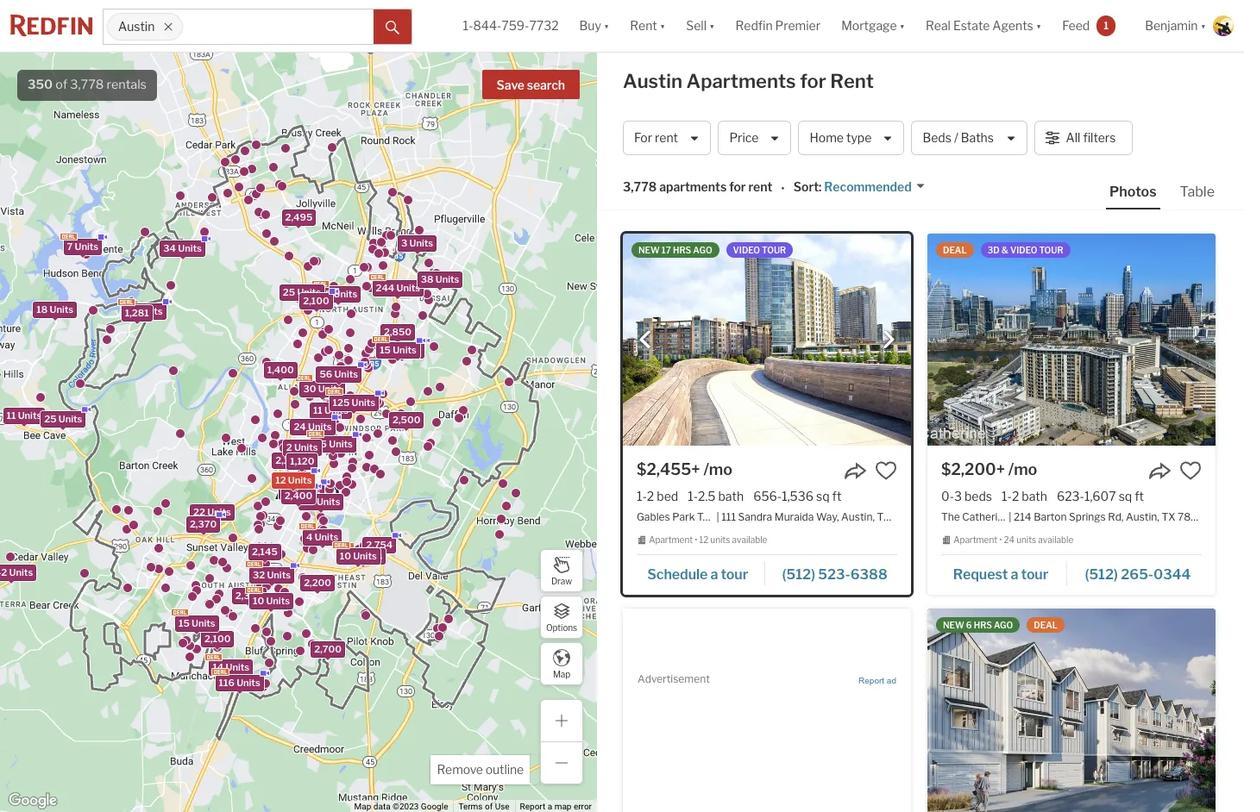 Task type: vqa. For each thing, say whether or not it's contained in the screenshot.
right '3D'
no



Task type: describe. For each thing, give the bounding box(es) containing it.
1 vertical spatial 2,100
[[205, 633, 231, 645]]

0 vertical spatial deal
[[943, 245, 967, 255]]

photos
[[1110, 184, 1157, 200]]

bath for $2,200+ /mo
[[1022, 489, 1048, 504]]

656-1,536 sq ft
[[754, 489, 842, 504]]

sandra
[[738, 511, 773, 524]]

▾ for mortgage ▾
[[900, 18, 905, 33]]

buy ▾ button
[[569, 0, 620, 52]]

▾ inside dropdown button
[[1036, 18, 1042, 33]]

beds
[[965, 489, 992, 504]]

use
[[495, 803, 510, 812]]

1 tour from the left
[[762, 245, 786, 255]]

feed
[[1063, 18, 1090, 33]]

0 horizontal spatial a
[[548, 803, 552, 812]]

schedule a tour button
[[637, 561, 766, 587]]

0 horizontal spatial 11
[[7, 409, 16, 421]]

new for new 6 hrs ago
[[943, 620, 965, 631]]

2 tour from the left
[[1039, 245, 1064, 255]]

27 units
[[384, 344, 421, 356]]

apartment for $2,455+
[[649, 535, 693, 546]]

2,850
[[384, 326, 412, 338]]

1 vertical spatial 12
[[700, 535, 709, 546]]

2 vertical spatial 24
[[1004, 535, 1015, 546]]

type
[[847, 131, 872, 145]]

austin for austin apartments for rent
[[623, 70, 683, 92]]

3,778 apartments for rent •
[[623, 180, 785, 196]]

tour for $2,455+ /mo
[[721, 567, 748, 583]]

search
[[527, 78, 565, 92]]

1-844-759-7732 link
[[463, 18, 559, 33]]

1 vertical spatial 24
[[283, 485, 295, 497]]

data
[[374, 803, 391, 812]]

2,495
[[285, 211, 313, 223]]

2.5
[[698, 489, 716, 504]]

advertisement
[[638, 673, 710, 686]]

1 vertical spatial 30
[[303, 383, 316, 395]]

favorite button image
[[1180, 460, 1202, 482]]

google
[[421, 803, 448, 812]]

rent inside 3,778 apartments for rent •
[[749, 180, 773, 194]]

new for new 17 hrs ago
[[639, 245, 660, 255]]

2,145
[[252, 545, 278, 558]]

0 horizontal spatial 30
[[124, 305, 137, 317]]

0 vertical spatial 2,100
[[303, 295, 329, 307]]

schedule
[[647, 567, 708, 583]]

34
[[163, 242, 176, 254]]

1
[[1104, 19, 1109, 32]]

recommended button
[[822, 179, 926, 196]]

1-2 bath
[[1002, 489, 1048, 504]]

terms of use link
[[459, 803, 510, 812]]

the
[[942, 511, 960, 524]]

ft for $2,455+ /mo
[[832, 489, 842, 504]]

save search button
[[482, 70, 580, 99]]

save search
[[497, 78, 565, 92]]

save
[[497, 78, 525, 92]]

user photo image
[[1213, 16, 1234, 36]]

32 units
[[253, 569, 291, 581]]

2,400
[[285, 489, 313, 501]]

:
[[819, 180, 822, 194]]

2 | from the left
[[1009, 511, 1012, 524]]

photo of 111 sandra muraida way, austin, tx 78703 image
[[623, 234, 911, 446]]

park
[[672, 511, 695, 524]]

1 tx from the left
[[877, 511, 891, 524]]

request a tour
[[953, 567, 1049, 583]]

rent inside dropdown button
[[630, 18, 657, 33]]

45
[[314, 438, 327, 450]]

favorite button image
[[875, 460, 898, 482]]

austin for austin
[[118, 19, 155, 34]]

&
[[1002, 245, 1009, 255]]

0 vertical spatial 15 units
[[380, 344, 417, 356]]

buy ▾ button
[[580, 0, 610, 52]]

rd,
[[1108, 511, 1124, 524]]

for rent button
[[623, 121, 711, 155]]

beds / baths
[[923, 131, 994, 145]]

benjamin ▾
[[1145, 18, 1206, 33]]

1- for 1-2.5 bath
[[688, 489, 698, 504]]

38 units
[[421, 273, 459, 285]]

buy
[[580, 18, 601, 33]]

0-3 beds
[[942, 489, 992, 504]]

way,
[[816, 511, 839, 524]]

1 horizontal spatial 25
[[283, 286, 295, 298]]

beds / baths button
[[912, 121, 1027, 155]]

ad region
[[638, 691, 897, 813]]

1,607
[[1085, 489, 1116, 504]]

34 units
[[163, 242, 202, 254]]

3 units
[[401, 237, 433, 249]]

1 vertical spatial 10
[[253, 595, 264, 607]]

report for report a map error
[[520, 803, 546, 812]]

7
[[67, 240, 73, 253]]

1 horizontal spatial 10
[[340, 550, 351, 562]]

2 horizontal spatial 25
[[319, 288, 332, 300]]

ft for $2,200+ /mo
[[1135, 489, 1144, 504]]

1 vertical spatial 30 units
[[303, 383, 342, 395]]

apartments
[[659, 180, 727, 194]]

1 vertical spatial 3
[[954, 489, 962, 504]]

1 vertical spatial 15 units
[[179, 617, 215, 629]]

sort :
[[794, 180, 822, 194]]

▾ for benjamin ▾
[[1201, 18, 1206, 33]]

1- for 1-2 bath
[[1002, 489, 1012, 504]]

muraida
[[775, 511, 814, 524]]

17
[[662, 245, 671, 255]]

catherine
[[962, 511, 1010, 524]]

1,400
[[267, 364, 294, 376]]

1 video from the left
[[733, 245, 760, 255]]

1 horizontal spatial deal
[[1034, 620, 1058, 631]]

18
[[37, 303, 48, 315]]

0 vertical spatial 30 units
[[124, 305, 163, 317]]

next button image
[[880, 332, 898, 349]]

0-
[[942, 489, 954, 504]]

ago for new 6 hrs ago
[[994, 620, 1013, 631]]

baths
[[961, 131, 994, 145]]

for for rent
[[800, 70, 826, 92]]

tour for $2,200+ /mo
[[1021, 567, 1049, 583]]

244
[[376, 282, 395, 294]]

(512) for $2,200+ /mo
[[1085, 567, 1118, 583]]

3d & video tour
[[988, 245, 1064, 255]]

barton
[[1034, 511, 1067, 524]]

hrs for 17
[[673, 245, 691, 255]]

all filters button
[[1034, 121, 1133, 155]]

previous button image
[[637, 332, 654, 349]]

remove austin image
[[163, 22, 173, 32]]

gables park tower
[[637, 511, 727, 524]]

remove
[[437, 763, 483, 778]]

for
[[634, 131, 652, 145]]

1,281
[[125, 306, 149, 318]]

0 horizontal spatial 11 units
[[7, 409, 42, 421]]

2 video from the left
[[1011, 245, 1038, 255]]

redfin premier button
[[725, 0, 831, 52]]

2,754
[[366, 539, 393, 551]]

springs
[[1069, 511, 1106, 524]]

116
[[219, 677, 235, 689]]

photos button
[[1106, 183, 1177, 210]]

▾ for buy ▾
[[604, 18, 610, 33]]

| 111 sandra muraida way, austin, tx 78703
[[717, 511, 926, 524]]

56 units
[[320, 368, 358, 380]]

real
[[926, 18, 951, 33]]

©2023
[[393, 803, 419, 812]]

photo of 11410 old san antonio rd, austin, tx 78748 image
[[928, 609, 1216, 813]]

1 vertical spatial 10 units
[[253, 595, 290, 607]]

1 horizontal spatial 11
[[313, 404, 323, 416]]

1- for 1-2 bed
[[637, 489, 647, 504]]

2 for 1-2 bed
[[647, 489, 654, 504]]

units for $2,455+ /mo
[[711, 535, 730, 546]]

all
[[1066, 131, 1081, 145]]

14 units
[[213, 662, 250, 674]]

filters
[[1083, 131, 1116, 145]]

apartment • 12 units available
[[649, 535, 768, 546]]

photo of 214 barton springs rd, austin, tx 78704 image
[[928, 234, 1216, 446]]

apartment for $2,200+
[[954, 535, 998, 546]]

/mo for $2,200+ /mo
[[1009, 461, 1038, 479]]

• for $2,200+ /mo
[[1000, 535, 1002, 546]]

sq for $2,200+ /mo
[[1119, 489, 1132, 504]]

0 vertical spatial 3,778
[[70, 77, 104, 92]]



Task type: locate. For each thing, give the bounding box(es) containing it.
0 horizontal spatial tx
[[877, 511, 891, 524]]

1 horizontal spatial rent
[[830, 70, 874, 92]]

2 available from the left
[[1038, 535, 1074, 546]]

1 ft from the left
[[832, 489, 842, 504]]

0 horizontal spatial /mo
[[704, 461, 733, 479]]

▾ for rent ▾
[[660, 18, 666, 33]]

report left the map
[[520, 803, 546, 812]]

▾ left user photo at the right top of page
[[1201, 18, 1206, 33]]

0 horizontal spatial 10 units
[[253, 595, 290, 607]]

656-
[[754, 489, 782, 504]]

map left data
[[354, 803, 371, 812]]

844-
[[473, 18, 502, 33]]

video tour
[[733, 245, 786, 255]]

new left the 6
[[943, 620, 965, 631]]

report for report ad
[[859, 676, 885, 686]]

1- right beds
[[1002, 489, 1012, 504]]

gables
[[637, 511, 670, 524]]

1 horizontal spatial video
[[1011, 245, 1038, 255]]

| left 111
[[717, 511, 719, 524]]

new
[[639, 245, 660, 255], [943, 620, 965, 631]]

google image
[[4, 790, 61, 813]]

tour
[[762, 245, 786, 255], [1039, 245, 1064, 255]]

0 vertical spatial austin
[[118, 19, 155, 34]]

0 horizontal spatial rent
[[655, 131, 678, 145]]

map down options
[[553, 669, 571, 680]]

1 horizontal spatial apartment
[[954, 535, 998, 546]]

1 horizontal spatial report
[[859, 676, 885, 686]]

125
[[333, 396, 350, 409]]

0 horizontal spatial 3,778
[[70, 77, 104, 92]]

24 left 23
[[283, 485, 295, 497]]

1 vertical spatial rent
[[749, 180, 773, 194]]

ago right the 17
[[693, 245, 712, 255]]

request a tour button
[[942, 561, 1067, 587]]

0 vertical spatial 24
[[294, 420, 306, 433]]

agents
[[993, 18, 1034, 33]]

deal left 3d
[[943, 245, 967, 255]]

1 vertical spatial 15
[[179, 617, 190, 629]]

ago right the 6
[[994, 620, 1013, 631]]

0 horizontal spatial apartment
[[649, 535, 693, 546]]

3 inside the map region
[[401, 237, 408, 249]]

rent right buy ▾ at the top
[[630, 18, 657, 33]]

2,100 up 14
[[205, 633, 231, 645]]

0 horizontal spatial 25
[[44, 413, 57, 425]]

15 units down 2,850
[[380, 344, 417, 356]]

1- up park at the right of page
[[688, 489, 698, 504]]

1- up gables
[[637, 489, 647, 504]]

3 left beds
[[954, 489, 962, 504]]

error
[[574, 803, 592, 812]]

1 horizontal spatial /mo
[[1009, 461, 1038, 479]]

1 vertical spatial 24 units
[[283, 485, 321, 497]]

home type button
[[799, 121, 905, 155]]

0 vertical spatial 10 units
[[340, 550, 377, 562]]

report left ad
[[859, 676, 885, 686]]

0 horizontal spatial available
[[732, 535, 768, 546]]

video right new 17 hrs ago
[[733, 245, 760, 255]]

sq up | 111 sandra muraida way, austin, tx 78703
[[816, 489, 830, 504]]

map button
[[540, 643, 583, 686]]

0 vertical spatial 15
[[380, 344, 391, 356]]

| left 214 on the right bottom
[[1009, 511, 1012, 524]]

0 vertical spatial new
[[639, 245, 660, 255]]

1 horizontal spatial |
[[1009, 511, 1012, 524]]

1- for 1-844-759-7732
[[463, 18, 473, 33]]

available for $2,200+ /mo
[[1038, 535, 1074, 546]]

tour inside request a tour button
[[1021, 567, 1049, 583]]

2 /mo from the left
[[1009, 461, 1038, 479]]

2 tx from the left
[[1162, 511, 1176, 524]]

0 vertical spatial 24 units
[[294, 420, 332, 433]]

10 left 2,754
[[340, 550, 351, 562]]

tour inside 'schedule a tour' button
[[721, 567, 748, 583]]

• left sort
[[781, 181, 785, 196]]

11 units
[[313, 404, 348, 416], [7, 409, 42, 421]]

1- left "759-"
[[463, 18, 473, 33]]

a for $2,455+
[[711, 567, 718, 583]]

report a map error link
[[520, 803, 592, 812]]

/mo up the 1-2.5 bath
[[704, 461, 733, 479]]

benjamin
[[1145, 18, 1198, 33]]

12 down 2,150
[[275, 474, 286, 486]]

1 horizontal spatial 3
[[954, 489, 962, 504]]

real estate agents ▾
[[926, 18, 1042, 33]]

1 horizontal spatial tour
[[1021, 567, 1049, 583]]

38
[[421, 273, 434, 285]]

units down the tower on the bottom of page
[[711, 535, 730, 546]]

1,120
[[290, 455, 315, 467]]

report inside button
[[859, 676, 885, 686]]

for for rent
[[729, 180, 746, 194]]

new left the 17
[[639, 245, 660, 255]]

0 horizontal spatial new
[[639, 245, 660, 255]]

rent right for
[[655, 131, 678, 145]]

1 horizontal spatial for
[[800, 70, 826, 92]]

1 vertical spatial for
[[729, 180, 746, 194]]

video right &
[[1011, 245, 1038, 255]]

0 horizontal spatial report
[[520, 803, 546, 812]]

24 up 2 units
[[294, 420, 306, 433]]

3 ▾ from the left
[[709, 18, 715, 33]]

27
[[384, 344, 396, 356]]

1 tour from the left
[[721, 567, 748, 583]]

1 horizontal spatial 10 units
[[340, 550, 377, 562]]

home type
[[810, 131, 872, 145]]

available down barton
[[1038, 535, 1074, 546]]

1 horizontal spatial rent
[[749, 180, 773, 194]]

0 horizontal spatial tour
[[762, 245, 786, 255]]

$2,200+
[[942, 461, 1005, 479]]

ft
[[832, 489, 842, 504], [1135, 489, 1144, 504]]

39 units
[[344, 550, 383, 563]]

bath
[[718, 489, 744, 504], [1022, 489, 1048, 504]]

1 horizontal spatial 30
[[303, 383, 316, 395]]

bath for $2,455+ /mo
[[718, 489, 744, 504]]

a down apartment • 12 units available
[[711, 567, 718, 583]]

1 | from the left
[[717, 511, 719, 524]]

1 vertical spatial ago
[[994, 620, 1013, 631]]

▾ right mortgage
[[900, 18, 905, 33]]

a
[[711, 567, 718, 583], [1011, 567, 1019, 583], [548, 803, 552, 812]]

for right apartments at right
[[729, 180, 746, 194]]

table
[[1180, 184, 1215, 200]]

1 horizontal spatial 12
[[700, 535, 709, 546]]

sq up rd,
[[1119, 489, 1132, 504]]

/mo for $2,455+ /mo
[[704, 461, 733, 479]]

1 vertical spatial of
[[485, 803, 493, 812]]

1 horizontal spatial bath
[[1022, 489, 1048, 504]]

0 vertical spatial report
[[859, 676, 885, 686]]

2 bath from the left
[[1022, 489, 1048, 504]]

1 horizontal spatial a
[[711, 567, 718, 583]]

3d
[[988, 245, 1000, 255]]

0 vertical spatial map
[[553, 669, 571, 680]]

2 left bed
[[647, 489, 654, 504]]

0 horizontal spatial 2
[[286, 442, 292, 454]]

1 vertical spatial rent
[[830, 70, 874, 92]]

map data ©2023 google
[[354, 803, 448, 812]]

0 vertical spatial ago
[[693, 245, 712, 255]]

0 horizontal spatial ago
[[693, 245, 712, 255]]

0 horizontal spatial video
[[733, 245, 760, 255]]

(512) left 523-
[[782, 567, 816, 583]]

draw
[[551, 576, 572, 586]]

15 units up 14
[[179, 617, 215, 629]]

1 austin, from the left
[[842, 511, 875, 524]]

units
[[410, 237, 433, 249], [75, 240, 98, 253], [178, 242, 202, 254], [436, 273, 459, 285], [397, 282, 420, 294], [297, 286, 321, 298], [334, 288, 357, 300], [50, 303, 73, 315], [139, 305, 163, 317], [393, 344, 417, 356], [397, 344, 421, 356], [334, 368, 358, 380], [318, 383, 342, 395], [352, 396, 376, 409], [325, 404, 348, 416], [18, 409, 42, 421], [59, 413, 82, 425], [308, 420, 332, 433], [329, 438, 353, 450], [294, 442, 318, 454], [288, 474, 312, 486], [297, 485, 321, 497], [317, 496, 340, 508], [207, 506, 231, 518], [315, 531, 339, 543], [353, 550, 377, 562], [359, 550, 383, 563], [267, 569, 291, 581], [266, 595, 290, 607], [192, 617, 215, 629], [226, 662, 250, 674], [237, 677, 260, 689]]

of left use
[[485, 803, 493, 812]]

a left the map
[[548, 803, 552, 812]]

a for $2,200+
[[1011, 567, 1019, 583]]

2,350
[[235, 590, 263, 602]]

/mo up 1-2 bath on the bottom of page
[[1009, 461, 1038, 479]]

0 horizontal spatial 15 units
[[179, 617, 215, 629]]

options button
[[540, 596, 583, 639]]

1 horizontal spatial tour
[[1039, 245, 1064, 255]]

available down sandra
[[732, 535, 768, 546]]

bath up 214 on the right bottom
[[1022, 489, 1048, 504]]

5 ▾ from the left
[[1036, 18, 1042, 33]]

1 horizontal spatial ago
[[994, 620, 1013, 631]]

1 horizontal spatial 2,100
[[303, 295, 329, 307]]

ago for new 17 hrs ago
[[693, 245, 712, 255]]

1-
[[463, 18, 473, 33], [637, 489, 647, 504], [688, 489, 698, 504], [1002, 489, 1012, 504]]

terms of use
[[459, 803, 510, 812]]

▾ right 'sell'
[[709, 18, 715, 33]]

(512) left 265-
[[1085, 567, 1118, 583]]

map inside button
[[553, 669, 571, 680]]

▾ right buy at the top left
[[604, 18, 610, 33]]

12 down the tower on the bottom of page
[[700, 535, 709, 546]]

1 horizontal spatial tx
[[1162, 511, 1176, 524]]

0 horizontal spatial sq
[[816, 489, 830, 504]]

(512) for $2,455+ /mo
[[782, 567, 816, 583]]

▾ left 'sell'
[[660, 18, 666, 33]]

10 down the 32
[[253, 595, 264, 607]]

2,500
[[393, 414, 421, 426]]

• for $2,455+ /mo
[[695, 535, 698, 546]]

(512)
[[782, 567, 816, 583], [1085, 567, 1118, 583]]

1 vertical spatial map
[[354, 803, 371, 812]]

ad
[[887, 676, 897, 686]]

2 ▾ from the left
[[660, 18, 666, 33]]

submit search image
[[386, 20, 399, 34]]

bed
[[657, 489, 678, 504]]

apartment down the gables park tower
[[649, 535, 693, 546]]

2,100 up 56
[[303, 295, 329, 307]]

12 inside the map region
[[275, 474, 286, 486]]

apartment down catherine
[[954, 535, 998, 546]]

24 down 214 on the right bottom
[[1004, 535, 1015, 546]]

rent
[[655, 131, 678, 145], [749, 180, 773, 194]]

0 horizontal spatial rent
[[630, 18, 657, 33]]

2 (512) from the left
[[1085, 567, 1118, 583]]

estate
[[954, 18, 990, 33]]

1 horizontal spatial sq
[[1119, 489, 1132, 504]]

0 horizontal spatial 30 units
[[124, 305, 163, 317]]

▾ right agents
[[1036, 18, 1042, 33]]

2 units from the left
[[1017, 535, 1037, 546]]

•
[[781, 181, 785, 196], [695, 535, 698, 546], [1000, 535, 1002, 546]]

tour down apartment • 24 units available
[[1021, 567, 1049, 583]]

deal down request a tour button
[[1034, 620, 1058, 631]]

sort
[[794, 180, 819, 194]]

tour down apartment • 12 units available
[[721, 567, 748, 583]]

1 available from the left
[[732, 535, 768, 546]]

1 units from the left
[[711, 535, 730, 546]]

bath up 111
[[718, 489, 744, 504]]

39
[[344, 550, 357, 563]]

6388
[[851, 567, 888, 583]]

▾ for sell ▾
[[709, 18, 715, 33]]

350 of 3,778 rentals
[[28, 77, 147, 92]]

2 up 2,150
[[286, 442, 292, 454]]

0 horizontal spatial tour
[[721, 567, 748, 583]]

0 vertical spatial rent
[[655, 131, 678, 145]]

real estate agents ▾ link
[[926, 0, 1042, 52]]

ft right 1,607
[[1135, 489, 1144, 504]]

0 horizontal spatial units
[[711, 535, 730, 546]]

(512) 523-6388 link
[[766, 559, 898, 588]]

for down premier
[[800, 70, 826, 92]]

0 horizontal spatial 3
[[401, 237, 408, 249]]

2 apartment from the left
[[954, 535, 998, 546]]

2 horizontal spatial a
[[1011, 567, 1019, 583]]

favorite button checkbox
[[875, 460, 898, 482]]

15 units
[[380, 344, 417, 356], [179, 617, 215, 629]]

4 ▾ from the left
[[900, 18, 905, 33]]

of for 350
[[56, 77, 68, 92]]

all filters
[[1066, 131, 1116, 145]]

1 horizontal spatial new
[[943, 620, 965, 631]]

1 apartment from the left
[[649, 535, 693, 546]]

of right 350
[[56, 77, 68, 92]]

units down 214 on the right bottom
[[1017, 535, 1037, 546]]

• down catherine
[[1000, 535, 1002, 546]]

1 vertical spatial deal
[[1034, 620, 1058, 631]]

3 up 244 units
[[401, 237, 408, 249]]

options
[[546, 623, 577, 633]]

0 horizontal spatial 15
[[179, 617, 190, 629]]

3,778 down for
[[623, 180, 657, 194]]

523-
[[818, 567, 851, 583]]

0 horizontal spatial map
[[354, 803, 371, 812]]

116 units
[[219, 677, 260, 689]]

price button
[[718, 121, 792, 155]]

2 up 214 on the right bottom
[[1012, 489, 1019, 504]]

0344
[[1154, 567, 1191, 583]]

a right request
[[1011, 567, 1019, 583]]

map region
[[0, 6, 760, 813]]

sell ▾
[[686, 18, 715, 33]]

1 horizontal spatial of
[[485, 803, 493, 812]]

map for map data ©2023 google
[[354, 803, 371, 812]]

map for map
[[553, 669, 571, 680]]

favorite button checkbox
[[1180, 460, 1202, 482]]

0 horizontal spatial bath
[[718, 489, 744, 504]]

23
[[302, 496, 315, 508]]

6 ▾ from the left
[[1201, 18, 1206, 33]]

for inside 3,778 apartments for rent •
[[729, 180, 746, 194]]

ft up way,
[[832, 489, 842, 504]]

1 horizontal spatial 11 units
[[313, 404, 348, 416]]

56
[[320, 368, 332, 380]]

of for terms
[[485, 803, 493, 812]]

1 horizontal spatial austin
[[623, 70, 683, 92]]

redfin
[[736, 18, 773, 33]]

0 horizontal spatial of
[[56, 77, 68, 92]]

rent inside button
[[655, 131, 678, 145]]

1 ▾ from the left
[[604, 18, 610, 33]]

2 ft from the left
[[1135, 489, 1144, 504]]

1 horizontal spatial 15 units
[[380, 344, 417, 356]]

austin, right rd,
[[1126, 511, 1160, 524]]

tx left 78703 at the right
[[877, 511, 891, 524]]

2,370
[[190, 518, 217, 530]]

1 horizontal spatial units
[[1017, 535, 1037, 546]]

outline
[[486, 763, 524, 778]]

15
[[380, 344, 391, 356], [179, 617, 190, 629]]

• down park at the right of page
[[695, 535, 698, 546]]

0 horizontal spatial 12
[[275, 474, 286, 486]]

2 horizontal spatial •
[[1000, 535, 1002, 546]]

• inside 3,778 apartments for rent •
[[781, 181, 785, 196]]

available for $2,455+ /mo
[[732, 535, 768, 546]]

hrs right the 17
[[673, 245, 691, 255]]

244 units
[[376, 282, 420, 294]]

0 horizontal spatial deal
[[943, 245, 967, 255]]

2 austin, from the left
[[1126, 511, 1160, 524]]

2 for 1-2 bath
[[1012, 489, 1019, 504]]

0 vertical spatial for
[[800, 70, 826, 92]]

|
[[717, 511, 719, 524], [1009, 511, 1012, 524]]

7 units
[[67, 240, 98, 253]]

1 horizontal spatial ft
[[1135, 489, 1144, 504]]

2 tour from the left
[[1021, 567, 1049, 583]]

1 vertical spatial hrs
[[974, 620, 992, 631]]

(512) 523-6388
[[782, 567, 888, 583]]

1 vertical spatial austin
[[623, 70, 683, 92]]

1 bath from the left
[[718, 489, 744, 504]]

austin
[[118, 19, 155, 34], [623, 70, 683, 92]]

0 vertical spatial hrs
[[673, 245, 691, 255]]

sq for $2,455+ /mo
[[816, 489, 830, 504]]

1 horizontal spatial 2
[[647, 489, 654, 504]]

3,778 left rentals
[[70, 77, 104, 92]]

2
[[286, 442, 292, 454], [647, 489, 654, 504], [1012, 489, 1019, 504]]

2 sq from the left
[[1119, 489, 1132, 504]]

25
[[283, 286, 295, 298], [319, 288, 332, 300], [44, 413, 57, 425]]

1 sq from the left
[[816, 489, 830, 504]]

deal
[[943, 245, 967, 255], [1034, 620, 1058, 631]]

30 units
[[124, 305, 163, 317], [303, 383, 342, 395]]

sell ▾ button
[[686, 0, 715, 52]]

1 (512) from the left
[[782, 567, 816, 583]]

mortgage ▾
[[842, 18, 905, 33]]

rent up home type button
[[830, 70, 874, 92]]

austin down rent ▾ dropdown button
[[623, 70, 683, 92]]

0 vertical spatial 12
[[275, 474, 286, 486]]

rent left sort
[[749, 180, 773, 194]]

3,778 inside 3,778 apartments for rent •
[[623, 180, 657, 194]]

6
[[966, 620, 972, 631]]

1 horizontal spatial map
[[553, 669, 571, 680]]

78703
[[893, 511, 926, 524]]

map
[[553, 669, 571, 680], [354, 803, 371, 812]]

hrs right the 6
[[974, 620, 992, 631]]

78704
[[1178, 511, 1211, 524]]

austin, right way,
[[842, 511, 875, 524]]

tx left 78704
[[1162, 511, 1176, 524]]

hrs for 6
[[974, 620, 992, 631]]

austin left remove austin icon
[[118, 19, 155, 34]]

units for $2,200+ /mo
[[1017, 535, 1037, 546]]

1 horizontal spatial •
[[781, 181, 785, 196]]

0 horizontal spatial 2,100
[[205, 633, 231, 645]]

remove outline
[[437, 763, 524, 778]]

None search field
[[183, 9, 373, 44]]

tour
[[721, 567, 748, 583], [1021, 567, 1049, 583]]

0 horizontal spatial (512)
[[782, 567, 816, 583]]

1 /mo from the left
[[704, 461, 733, 479]]

2 inside the map region
[[286, 442, 292, 454]]



